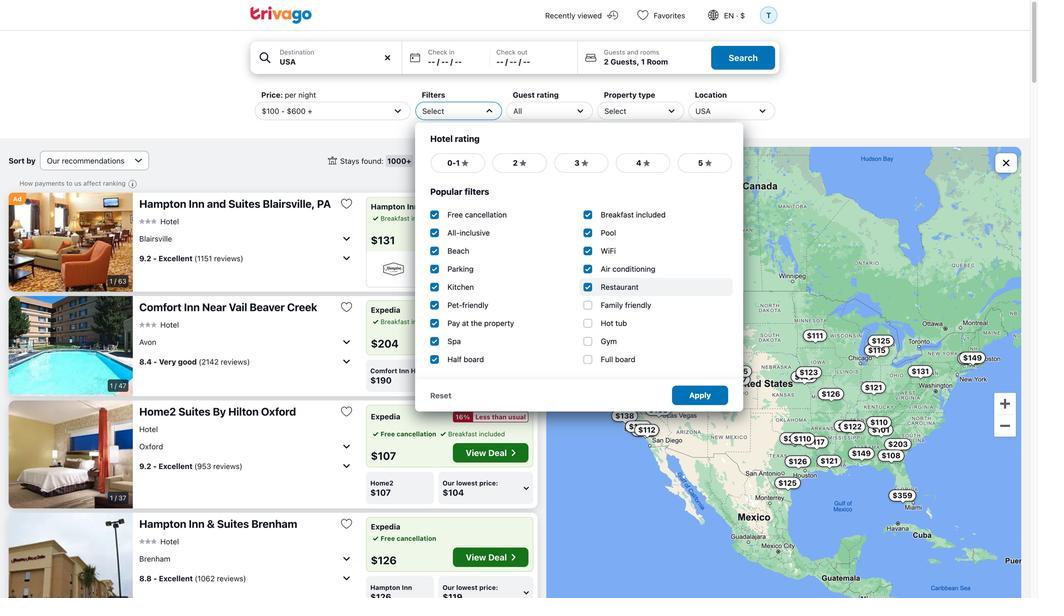 Task type: locate. For each thing, give the bounding box(es) containing it.
cancellation up hampton inn button
[[397, 535, 437, 543]]

$126 for the left '$126' button
[[789, 457, 808, 466]]

1 horizontal spatial $125
[[872, 337, 891, 346]]

$111 button
[[804, 330, 828, 342], [599, 349, 623, 361]]

check
[[428, 48, 448, 56], [497, 48, 516, 56]]

1 $190 from the left
[[371, 375, 392, 386]]

$190 inside comfort inn hotels $190
[[371, 375, 392, 386]]

inn inside comfort inn hotels $190
[[399, 367, 409, 375]]

board up our lowest price: $190
[[464, 355, 484, 364]]

0 vertical spatial $149 button
[[960, 352, 986, 364]]

suites right &
[[217, 518, 249, 530]]

1 vertical spatial at
[[462, 319, 469, 328]]

view deal down pay at the property button
[[466, 232, 507, 243]]

$126 button down the $268 button
[[785, 456, 812, 468]]

expect up kitchen checkbox
[[423, 273, 444, 280]]

2 expect from the left
[[468, 273, 489, 280]]

1 horizontal spatial comfort
[[371, 367, 398, 375]]

reviews) right (1151
[[214, 254, 244, 263]]

price: inside our lowest price: $190
[[480, 367, 498, 375]]

parking
[[448, 265, 474, 274]]

2 deal from the top
[[489, 448, 507, 458]]

guests and rooms 2 guests, 1 room
[[604, 48, 668, 66]]

0 horizontal spatial board
[[464, 355, 484, 364]]

Hot tub checkbox
[[584, 319, 593, 328]]

full board
[[601, 355, 636, 364]]

1 vertical spatial the
[[471, 319, 482, 328]]

$110 $359
[[871, 418, 913, 500]]

$190 for comfort inn hotels $190
[[371, 375, 392, 386]]

1 vertical spatial cancellation
[[397, 431, 437, 438]]

check for check in -- / -- / --
[[428, 48, 448, 56]]

1 vertical spatial $131
[[912, 367, 930, 376]]

0 vertical spatial $104
[[629, 422, 648, 431]]

$187 button
[[725, 374, 751, 386]]

$111 button down gym
[[599, 349, 623, 361]]

0 horizontal spatial home2
[[139, 405, 176, 418]]

3 view deal from the top
[[466, 553, 507, 563]]

1 horizontal spatial expect
[[468, 273, 489, 280]]

$101
[[873, 426, 890, 435]]

$110 inside $110 $359
[[871, 418, 889, 427]]

1 9.2 from the top
[[139, 254, 151, 263]]

hot tub
[[601, 319, 627, 328]]

0-1 button
[[431, 153, 486, 173]]

1 vertical spatial $149 button
[[849, 448, 875, 460]]

excellent left (953 on the left
[[159, 462, 193, 471]]

0 vertical spatial pay
[[450, 215, 461, 222]]

favorites link
[[628, 0, 699, 30]]

0 horizontal spatial $125 button
[[775, 477, 801, 489]]

(1062
[[195, 574, 215, 583]]

2 vertical spatial suites
[[217, 518, 249, 530]]

home2 for home2 suites by hilton oxford
[[139, 405, 176, 418]]

hampton inn and suites blairsville, pa, (blairsville, usa) image
[[9, 193, 133, 292]]

price: inside our lowest price: $104
[[480, 480, 498, 487]]

2 vertical spatial view
[[466, 553, 487, 563]]

suites left by
[[179, 405, 211, 418]]

1 / 47
[[110, 382, 126, 390]]

1 vertical spatial suites
[[179, 405, 211, 418]]

Destination field
[[251, 42, 402, 74]]

home2 inside button
[[139, 405, 176, 418]]

breakfast included button down 16%
[[439, 429, 505, 439]]

0 horizontal spatial $131
[[371, 234, 395, 247]]

0 vertical spatial 9.2
[[139, 254, 151, 263]]

$138 button
[[612, 410, 638, 422]]

2 vertical spatial cancellation
[[397, 535, 437, 543]]

avon button
[[139, 334, 353, 351]]

0 vertical spatial pay at the property
[[450, 215, 508, 222]]

1 vertical spatial deal
[[489, 448, 507, 458]]

2 left 325
[[513, 159, 518, 167]]

$204 inside $204 'button'
[[716, 375, 736, 383]]

our for $204
[[443, 367, 455, 375]]

1 vertical spatial $104
[[443, 488, 464, 498]]

0 vertical spatial $204
[[371, 337, 399, 350]]

deal for $126
[[489, 553, 507, 563]]

rating right guest
[[537, 90, 559, 99]]

pay at the property down pet-friendly
[[448, 319, 514, 328]]

$121
[[865, 383, 883, 392], [821, 457, 838, 466]]

2 view deal from the top
[[466, 448, 507, 458]]

$239 button
[[631, 425, 659, 437]]

0 vertical spatial view deal button
[[453, 228, 529, 247]]

free
[[448, 210, 463, 219], [381, 431, 395, 438], [381, 535, 395, 543]]

Pet-friendly checkbox
[[431, 301, 439, 310]]

excellent left (1151
[[159, 254, 193, 263]]

$110 for $110
[[794, 434, 812, 443]]

check for check out -- / -- / --
[[497, 48, 516, 56]]

2 vertical spatial deal
[[489, 553, 507, 563]]

excellent
[[159, 254, 193, 263], [159, 462, 193, 471], [159, 574, 193, 583]]

the down pet-friendly
[[471, 319, 482, 328]]

1 expedia from the top
[[371, 306, 401, 315]]

comfort up avon
[[139, 301, 182, 314]]

inclusive
[[460, 229, 490, 237]]

free cancellation down reset button
[[381, 431, 437, 438]]

brenham up 8.8
[[139, 555, 170, 564]]

hot
[[601, 319, 614, 328]]

breakfast included button up all-inclusive option
[[371, 214, 438, 223]]

1 horizontal spatial 2
[[604, 57, 609, 66]]

2 vertical spatial $107
[[371, 488, 391, 498]]

oxford right hilton
[[261, 405, 296, 418]]

$107 button
[[835, 420, 860, 432]]

rating up sites
[[455, 134, 480, 144]]

select down the property
[[605, 107, 627, 115]]

included up all-inclusive option
[[412, 215, 438, 222]]

comfort inside button
[[139, 301, 182, 314]]

$126 down $123 button
[[822, 390, 841, 399]]

brenham button
[[139, 550, 353, 568]]

1 lowest from the top
[[457, 367, 478, 375]]

spa
[[448, 337, 461, 346]]

0 vertical spatial breakfast included button
[[371, 214, 438, 223]]

1 left sites
[[456, 159, 460, 167]]

ad button
[[9, 193, 26, 205]]

Restaurant checkbox
[[584, 283, 593, 292]]

Spa checkbox
[[431, 337, 439, 346]]

the inside button
[[470, 215, 480, 222]]

view deal button for $126
[[453, 548, 529, 567]]

board right full
[[616, 355, 636, 364]]

1 vertical spatial view deal button
[[453, 444, 529, 463]]

our inside our lowest price: $190
[[443, 367, 455, 375]]

0 vertical spatial $126 button
[[818, 388, 845, 400]]

cancellation for first free cancellation button
[[397, 431, 437, 438]]

expedia for $204
[[371, 306, 401, 315]]

search
[[729, 53, 758, 63]]

excellent for &
[[159, 574, 193, 583]]

0 vertical spatial lowest
[[457, 367, 478, 375]]

air
[[601, 265, 611, 274]]

friendly up tub
[[626, 301, 652, 310]]

property up inclusive
[[482, 215, 508, 222]]

1 price: from the top
[[480, 367, 498, 375]]

0 vertical spatial $131
[[371, 234, 395, 247]]

1 for home2 suites by hilton oxford
[[110, 495, 113, 502]]

deal for $107
[[489, 448, 507, 458]]

avon
[[139, 338, 156, 347]]

1 our from the top
[[443, 367, 455, 375]]

0 horizontal spatial expect
[[423, 273, 444, 280]]

1 horizontal spatial oxford
[[261, 405, 296, 418]]

1 for hampton inn and suites blairsville, pa
[[110, 278, 113, 285]]

check left out
[[497, 48, 516, 56]]

2
[[604, 57, 609, 66], [513, 159, 518, 167]]

$359
[[893, 491, 913, 500]]

$108
[[882, 451, 901, 460]]

16%
[[456, 414, 470, 421]]

free for 1st free cancellation button from the bottom of the page
[[381, 535, 395, 543]]

reviews) down "brenham" button
[[217, 574, 246, 583]]

0 vertical spatial $121
[[865, 383, 883, 392]]

2 vertical spatial excellent
[[159, 574, 193, 583]]

/
[[437, 57, 440, 66], [451, 57, 453, 66], [506, 57, 508, 66], [519, 57, 522, 66], [114, 278, 116, 285], [115, 382, 117, 390], [115, 495, 117, 502]]

lowest for $107
[[457, 480, 478, 487]]

stays
[[340, 157, 360, 165]]

$121 button down $115 button
[[862, 382, 887, 394]]

1 vertical spatial $125
[[779, 479, 797, 488]]

$111 button up the $123
[[804, 330, 828, 342]]

view deal button down pay at the property button
[[453, 228, 529, 247]]

2 lowest from the top
[[457, 480, 478, 487]]

1 vertical spatial $107
[[371, 450, 396, 462]]

breakfast left pay at the property option
[[381, 318, 410, 326]]

check left in
[[428, 48, 448, 56]]

0 vertical spatial and
[[628, 48, 639, 56]]

lowest inside our lowest price: $104
[[457, 480, 478, 487]]

deal down than
[[489, 448, 507, 458]]

usa
[[696, 107, 711, 115]]

rating for guest rating
[[537, 90, 559, 99]]

2 our from the top
[[443, 480, 455, 487]]

$109
[[649, 406, 668, 414]]

0-
[[448, 159, 456, 167]]

0 horizontal spatial $190
[[371, 375, 392, 386]]

1 horizontal spatial $126
[[789, 457, 808, 466]]

view deal down less on the bottom left of page
[[466, 448, 507, 458]]

$125 up $115
[[872, 337, 891, 346]]

0 vertical spatial rating
[[537, 90, 559, 99]]

1 vertical spatial $126 button
[[785, 456, 812, 468]]

breakfast down 16%
[[448, 431, 477, 438]]

free cancellation up hampton inn button
[[381, 535, 437, 543]]

select down filters
[[423, 107, 445, 115]]

1 vertical spatial rating
[[455, 134, 480, 144]]

guest rating
[[513, 90, 559, 99]]

2 vertical spatial our
[[443, 584, 455, 592]]

$119
[[602, 290, 619, 299]]

check inside check in -- / -- / --
[[428, 48, 448, 56]]

home2 for home2 $107
[[371, 480, 394, 487]]

1 vertical spatial property
[[485, 319, 514, 328]]

1 vertical spatial view deal
[[466, 448, 507, 458]]

home2
[[139, 405, 176, 418], [371, 480, 394, 487]]

how payments to us affect ranking
[[19, 180, 126, 187]]

$117 button
[[804, 437, 829, 448]]

family
[[601, 301, 623, 310]]

hotel button for home2
[[139, 425, 158, 434]]

hampton inn & suites brenham, (brenham, usa) image
[[9, 513, 133, 599]]

0 horizontal spatial $121 button
[[817, 455, 842, 467]]

$111 up the $123
[[807, 331, 824, 340]]

1 left 63
[[110, 278, 113, 285]]

0 vertical spatial deal
[[489, 232, 507, 243]]

cancellation up inclusive
[[465, 210, 507, 219]]

2 down the guests
[[604, 57, 609, 66]]

2 select from the left
[[605, 107, 627, 115]]

3 expedia from the top
[[371, 523, 401, 532]]

0 horizontal spatial $125
[[779, 479, 797, 488]]

$111 down gym
[[603, 350, 619, 359]]

1 friendly from the left
[[463, 301, 489, 310]]

1000+
[[388, 157, 412, 165]]

0 vertical spatial suites
[[229, 197, 261, 210]]

$121 down $117 button
[[821, 457, 838, 466]]

free cancellation for first free cancellation button
[[381, 431, 437, 438]]

rating
[[537, 90, 559, 99], [455, 134, 480, 144]]

free cancellation button up hampton inn button
[[371, 534, 437, 544]]

suites for &
[[217, 518, 249, 530]]

view deal button up our lowest price: button
[[453, 548, 529, 567]]

1 horizontal spatial check
[[497, 48, 516, 56]]

1 left '37'
[[110, 495, 113, 502]]

hampton inn & suites brenham
[[139, 518, 297, 530]]

$187
[[729, 375, 747, 384]]

1 horizontal spatial $190
[[443, 375, 464, 386]]

view deal for $107
[[466, 448, 507, 458]]

1 vertical spatial hampton inn
[[423, 258, 462, 266]]

$125 down the $268 button
[[779, 479, 797, 488]]

3 our from the top
[[443, 584, 455, 592]]

reviews) down avon button
[[221, 357, 250, 366]]

view deal button for $131
[[453, 228, 529, 247]]

comfort for comfort inn near vail beaver creek
[[139, 301, 182, 314]]

0 vertical spatial price:
[[480, 367, 498, 375]]

our lowest price: $104
[[443, 480, 498, 498]]

ranking
[[103, 180, 126, 187]]

2 friendly from the left
[[626, 301, 652, 310]]

Pay at the property checkbox
[[431, 319, 439, 328]]

popular filters
[[431, 187, 490, 197]]

5 button
[[678, 153, 733, 173]]

hampton inn inside button
[[371, 584, 412, 592]]

our
[[443, 367, 455, 375], [443, 480, 455, 487], [443, 584, 455, 592]]

pay up all-
[[450, 215, 461, 222]]

0 vertical spatial 2
[[604, 57, 609, 66]]

1 at from the top
[[462, 215, 468, 222]]

comfort inn near vail beaver creek button
[[139, 301, 332, 314]]

0 horizontal spatial $121
[[821, 457, 838, 466]]

$204 button
[[712, 373, 740, 385]]

our inside button
[[443, 584, 455, 592]]

2 vertical spatial lowest
[[457, 584, 478, 592]]

0 vertical spatial hampton inn
[[371, 202, 419, 211]]

good
[[178, 357, 197, 366]]

property down pet-friendly
[[485, 319, 514, 328]]

+
[[308, 107, 313, 115]]

reset button
[[431, 391, 452, 400]]

deal down pay at the property button
[[489, 232, 507, 243]]

0 vertical spatial $107
[[838, 422, 857, 431]]

0 horizontal spatial oxford
[[139, 442, 163, 451]]

oxford inside button
[[261, 405, 296, 418]]

2 horizontal spatial $126
[[822, 390, 841, 399]]

$125
[[872, 337, 891, 346], [779, 479, 797, 488]]

friendly down kitchen
[[463, 301, 489, 310]]

2 vertical spatial view deal
[[466, 553, 507, 563]]

1 vertical spatial free cancellation button
[[371, 534, 437, 544]]

vail
[[229, 301, 247, 314]]

and inside hampton inn and suites blairsville, pa button
[[207, 197, 226, 210]]

1 view deal button from the top
[[453, 228, 529, 247]]

2 view from the top
[[466, 448, 487, 458]]

1 expect from the left
[[423, 273, 444, 280]]

breakfast included down pet-friendly 'option'
[[381, 318, 438, 326]]

1 horizontal spatial $125 button
[[869, 335, 895, 347]]

$115
[[869, 346, 886, 355]]

$104 inside our lowest price: $104
[[443, 488, 464, 498]]

property inside button
[[482, 215, 508, 222]]

our inside our lowest price: $104
[[443, 480, 455, 487]]

WiFi checkbox
[[584, 247, 593, 255]]

lowest inside our lowest price: $190
[[457, 367, 478, 375]]

1 vertical spatial 2
[[513, 159, 518, 167]]

9.2 - excellent (1151 reviews)
[[139, 254, 244, 263]]

1 down rooms
[[642, 57, 645, 66]]

3 view from the top
[[466, 553, 487, 563]]

1 for comfort inn near vail beaver creek
[[110, 382, 113, 390]]

excellent for by
[[159, 462, 193, 471]]

$126 down the $268 button
[[789, 457, 808, 466]]

1 horizontal spatial friendly
[[626, 301, 652, 310]]

breakfast left free cancellation checkbox
[[381, 215, 410, 222]]

rooms
[[641, 48, 660, 56]]

0-1
[[448, 159, 460, 167]]

pay at the property up inclusive
[[450, 215, 508, 222]]

and up blairsville button
[[207, 197, 226, 210]]

oxford up 9.2 - excellent (953 reviews) in the bottom left of the page
[[139, 442, 163, 451]]

2 view deal button from the top
[[453, 444, 529, 463]]

2 hotel button from the top
[[139, 320, 179, 330]]

0 horizontal spatial select
[[423, 107, 445, 115]]

2 price: from the top
[[480, 480, 498, 487]]

$125 for top $125 button
[[872, 337, 891, 346]]

1 select from the left
[[423, 107, 445, 115]]

$126 for the top '$126' button
[[822, 390, 841, 399]]

expect up kitchen
[[468, 273, 489, 280]]

$126 button down $123 button
[[818, 388, 845, 400]]

2 inside guests and rooms 2 guests, 1 room
[[604, 57, 609, 66]]

suites for and
[[229, 197, 261, 210]]

1 vertical spatial $110 button
[[790, 433, 816, 445]]

viewed
[[578, 11, 602, 20]]

less
[[476, 414, 491, 421]]

breakfast included
[[601, 210, 666, 219], [381, 215, 438, 222], [381, 318, 438, 326], [448, 431, 505, 438]]

&
[[207, 518, 215, 530]]

$126 up hampton inn button
[[371, 554, 397, 567]]

Gym checkbox
[[584, 337, 593, 346]]

view deal button down 16% less than usual
[[453, 444, 529, 463]]

Half board checkbox
[[431, 355, 439, 364]]

recently viewed button
[[533, 0, 628, 30]]

$100 - $600 +
[[262, 107, 313, 115]]

1 vertical spatial expedia
[[371, 412, 401, 421]]

2 9.2 from the top
[[139, 462, 151, 471]]

2 vertical spatial breakfast included button
[[439, 429, 505, 439]]

1 left 47
[[110, 382, 113, 390]]

3 deal from the top
[[489, 553, 507, 563]]

2 vertical spatial $126
[[371, 554, 397, 567]]

view up our lowest price: $104
[[466, 448, 487, 458]]

breakfast included up pool
[[601, 210, 666, 219]]

0 vertical spatial $110
[[871, 418, 889, 427]]

1 horizontal spatial $126 button
[[818, 388, 845, 400]]

view deal for $126
[[466, 553, 507, 563]]

1 horizontal spatial board
[[616, 355, 636, 364]]

and up guests,
[[628, 48, 639, 56]]

free cancellation button down reset button
[[371, 429, 437, 439]]

sort
[[9, 156, 25, 165]]

$190 inside our lowest price: $190
[[443, 375, 464, 386]]

1 vertical spatial $204
[[716, 375, 736, 383]]

the up inclusive
[[470, 215, 480, 222]]

3 hotel button from the top
[[139, 425, 158, 434]]

1 vertical spatial $126
[[789, 457, 808, 466]]

guest
[[513, 90, 535, 99]]

1 check from the left
[[428, 48, 448, 56]]

cancellation down reset at the left of the page
[[397, 431, 437, 438]]

comfort inn near vail beaver creek, (avon, usa) image
[[9, 296, 133, 397]]

1 horizontal spatial select
[[605, 107, 627, 115]]

0 horizontal spatial comfort
[[139, 301, 182, 314]]

deal up our lowest price: button
[[489, 553, 507, 563]]

hampton inn image
[[371, 262, 416, 277]]

view up our lowest price:
[[466, 553, 487, 563]]

destination
[[280, 48, 315, 56]]

at up the all-inclusive
[[462, 215, 468, 222]]

expedia down comfort inn hotels $190
[[371, 412, 401, 421]]

3 price: from the top
[[480, 584, 498, 592]]

2 expedia from the top
[[371, 412, 401, 421]]

0 vertical spatial oxford
[[261, 405, 296, 418]]

clear image
[[383, 53, 393, 63]]

hampton
[[139, 197, 186, 210], [371, 202, 405, 211], [423, 258, 451, 266], [139, 518, 186, 530], [371, 584, 400, 592]]

2 $190 from the left
[[443, 375, 464, 386]]

check inside the 'check out -- / -- / --'
[[497, 48, 516, 56]]

1 vertical spatial free cancellation
[[381, 431, 437, 438]]

pay at the property
[[450, 215, 508, 222], [448, 319, 514, 328]]

location
[[695, 90, 727, 99]]

47
[[119, 382, 126, 390]]

0 vertical spatial free cancellation
[[448, 210, 507, 219]]

how payments to us affect ranking button
[[19, 179, 140, 191]]

pay up spa
[[448, 319, 460, 328]]

$121 button down $117 button
[[817, 455, 842, 467]]

1 board from the left
[[464, 355, 484, 364]]

excellent left (1062
[[159, 574, 193, 583]]

free cancellation button
[[371, 429, 437, 439], [371, 534, 437, 544]]

comfort left "hotels" on the left
[[371, 367, 398, 375]]

1 horizontal spatial $121
[[865, 383, 883, 392]]

expedia down hampton inn image
[[371, 306, 401, 315]]

half
[[448, 355, 462, 364]]

expedia down home2 $107
[[371, 523, 401, 532]]

view deal up our lowest price: button
[[466, 553, 507, 563]]

hampton inn
[[371, 202, 419, 211], [423, 258, 462, 266], [371, 584, 412, 592]]

4 hotel button from the top
[[139, 537, 179, 547]]

pay at the property button
[[440, 214, 508, 223]]

1 horizontal spatial $110
[[871, 418, 889, 427]]

suites up blairsville button
[[229, 197, 261, 210]]

free cancellation for 1st free cancellation button from the bottom of the page
[[381, 535, 437, 543]]

at down pet-friendly
[[462, 319, 469, 328]]

1 vertical spatial home2
[[371, 480, 394, 487]]

0 vertical spatial excellent
[[159, 254, 193, 263]]

0 vertical spatial brenham
[[252, 518, 297, 530]]

comfort inside comfort inn hotels $190
[[371, 367, 398, 375]]

2 board from the left
[[616, 355, 636, 364]]

3 lowest from the top
[[457, 584, 478, 592]]

view down pay at the property button
[[466, 232, 487, 243]]

2 button
[[492, 153, 548, 173]]

brenham up "brenham" button
[[252, 518, 297, 530]]

325
[[522, 157, 536, 165]]

0 horizontal spatial $110
[[794, 434, 812, 443]]

brenham
[[252, 518, 297, 530], [139, 555, 170, 564]]

$126
[[822, 390, 841, 399], [789, 457, 808, 466], [371, 554, 397, 567]]

breakfast included button down pet-friendly 'option'
[[371, 317, 438, 327]]

0 vertical spatial $125
[[872, 337, 891, 346]]

$121 down $115 button
[[865, 383, 883, 392]]

1 inside button
[[456, 159, 460, 167]]

0 vertical spatial home2
[[139, 405, 176, 418]]

2 inside button
[[513, 159, 518, 167]]

1 vertical spatial and
[[207, 197, 226, 210]]

1 view deal from the top
[[466, 232, 507, 243]]

3 view deal button from the top
[[453, 548, 529, 567]]

reviews) right (953 on the left
[[213, 462, 243, 471]]

reviews) for by
[[213, 462, 243, 471]]

$107 inside home2 $107
[[371, 488, 391, 498]]

free cancellation up inclusive
[[448, 210, 507, 219]]

0 vertical spatial expedia
[[371, 306, 401, 315]]

2 check from the left
[[497, 48, 516, 56]]



Task type: describe. For each thing, give the bounding box(es) containing it.
37
[[119, 495, 126, 502]]

hilton
[[228, 405, 259, 418]]

$107 inside button
[[838, 422, 857, 431]]

home2 suites by hilton oxford button
[[139, 405, 332, 419]]

9.2 for home2 suites by hilton oxford
[[139, 462, 151, 471]]

63
[[118, 278, 126, 285]]

Free cancellation checkbox
[[431, 211, 439, 219]]

0 vertical spatial $121 button
[[862, 382, 887, 394]]

1 vertical spatial breakfast included button
[[371, 317, 438, 327]]

home2 suites by hilton oxford, (oxford, usa) image
[[9, 401, 133, 509]]

pay inside button
[[450, 215, 461, 222]]

family friendly
[[601, 301, 652, 310]]

$112 button
[[635, 424, 660, 436]]

free for first free cancellation button
[[381, 431, 395, 438]]

map region
[[547, 147, 1022, 599]]

price: inside button
[[480, 584, 498, 592]]

price: for $204
[[480, 367, 498, 375]]

lowest inside button
[[457, 584, 478, 592]]

favorites
[[654, 11, 686, 20]]

1 inside guests and rooms 2 guests, 1 room
[[642, 57, 645, 66]]

5
[[699, 159, 704, 167]]

Parking checkbox
[[431, 265, 439, 273]]

$112
[[639, 426, 656, 435]]

home2 suites by hilton oxford
[[139, 405, 296, 418]]

Air conditioning checkbox
[[584, 265, 593, 273]]

room
[[647, 57, 668, 66]]

select for filters
[[423, 107, 445, 115]]

$215 button
[[726, 366, 752, 378]]

all
[[514, 107, 522, 115]]

lowest for $204
[[457, 367, 478, 375]]

hotel rating
[[431, 134, 480, 144]]

guests,
[[611, 57, 640, 66]]

blairsville,
[[263, 197, 315, 210]]

1 horizontal spatial $111 button
[[804, 330, 828, 342]]

breakfast for the breakfast included button to the bottom
[[448, 431, 477, 438]]

price: for $107
[[480, 480, 498, 487]]

0 vertical spatial cancellation
[[465, 210, 507, 219]]

$190 for our lowest price: $190
[[443, 375, 464, 386]]

select for property type
[[605, 107, 627, 115]]

1 hotel button from the top
[[139, 217, 179, 226]]

2 free cancellation button from the top
[[371, 534, 437, 544]]

1 vertical spatial pay
[[448, 319, 460, 328]]

(2142
[[199, 357, 219, 366]]

1 / 63
[[110, 278, 126, 285]]

$101 button
[[869, 424, 894, 436]]

how
[[19, 180, 33, 187]]

All-inclusive checkbox
[[431, 229, 439, 237]]

included down pet-friendly 'option'
[[412, 318, 438, 326]]

8.8
[[139, 574, 152, 583]]

1 deal from the top
[[489, 232, 507, 243]]

$110 for $110 $359
[[871, 418, 889, 427]]

creek
[[287, 301, 318, 314]]

board for full board
[[616, 355, 636, 364]]

0 horizontal spatial $111
[[603, 350, 619, 359]]

pool
[[601, 229, 616, 237]]

Destination search field
[[280, 56, 395, 68]]

check out -- / -- / --
[[497, 48, 531, 66]]

at inside button
[[462, 215, 468, 222]]

reviews) for and
[[214, 254, 244, 263]]

recently viewed
[[546, 11, 602, 20]]

guests
[[604, 48, 626, 56]]

1 horizontal spatial $111
[[807, 331, 824, 340]]

$131 inside button
[[912, 367, 930, 376]]

board for half board
[[464, 355, 484, 364]]

1 free cancellation button from the top
[[371, 429, 437, 439]]

breakfast included up all-inclusive option
[[381, 215, 438, 222]]

rating for hotel rating
[[455, 134, 480, 144]]

kitchen
[[448, 283, 474, 292]]

beaver
[[250, 301, 285, 314]]

$138
[[616, 412, 635, 421]]

0 horizontal spatial brenham
[[139, 555, 170, 564]]

$146 button
[[791, 371, 818, 383]]

$104 inside $104 button
[[629, 422, 648, 431]]

Full board checkbox
[[584, 355, 593, 364]]

en · $
[[725, 11, 745, 20]]

full
[[601, 355, 613, 364]]

0 horizontal spatial $110 button
[[790, 433, 816, 445]]

$239
[[635, 426, 655, 435]]

$100
[[262, 107, 279, 115]]

$600
[[287, 107, 306, 115]]

0 horizontal spatial $126 button
[[785, 456, 812, 468]]

night
[[299, 90, 316, 99]]

breakfast for the topmost the breakfast included button
[[381, 215, 410, 222]]

0 horizontal spatial $149 button
[[849, 448, 875, 460]]

check in -- / -- / --
[[428, 48, 462, 66]]

0 vertical spatial $125 button
[[869, 335, 895, 347]]

$123
[[800, 368, 819, 377]]

comfort for comfort inn hotels $190
[[371, 367, 398, 375]]

1 vertical spatial $121
[[821, 457, 838, 466]]

1 vertical spatial pay at the property
[[448, 319, 514, 328]]

$268 button
[[780, 433, 808, 445]]

0 vertical spatial free
[[448, 210, 463, 219]]

t
[[767, 11, 772, 20]]

filters
[[422, 90, 446, 99]]

0 horizontal spatial $149
[[853, 449, 872, 458]]

view deal button for $107
[[453, 444, 529, 463]]

1 vertical spatial $125 button
[[775, 477, 801, 489]]

near
[[202, 301, 227, 314]]

·
[[737, 11, 739, 20]]

pet-
[[448, 301, 463, 310]]

$115 button
[[865, 345, 890, 357]]

filters
[[465, 187, 490, 197]]

our lowest price: $190
[[443, 367, 498, 386]]

2 at from the top
[[462, 319, 469, 328]]

$122 button
[[840, 421, 866, 433]]

price:
[[261, 90, 283, 99]]

Breakfast included checkbox
[[584, 211, 593, 219]]

oxford inside button
[[139, 442, 163, 451]]

view for $126
[[466, 553, 487, 563]]

searched:
[[484, 157, 518, 165]]

included down 16% less than usual
[[479, 431, 505, 438]]

excellent for and
[[159, 254, 193, 263]]

restaurant
[[601, 283, 639, 292]]

9.2 for hampton inn and suites blairsville, pa
[[139, 254, 151, 263]]

0 horizontal spatial $204
[[371, 337, 399, 350]]

all-inclusive
[[448, 229, 490, 237]]

cancellation for 1st free cancellation button from the bottom of the page
[[397, 535, 437, 543]]

included down 4 button
[[636, 210, 666, 219]]

recently
[[546, 11, 576, 20]]

hampton inn and suites blairsville, pa
[[139, 197, 331, 210]]

oxford button
[[139, 438, 353, 455]]

hampton inn button
[[366, 577, 434, 599]]

(1151
[[195, 254, 212, 263]]

1 view from the top
[[466, 232, 487, 243]]

3 button
[[554, 153, 609, 173]]

search button
[[712, 46, 776, 70]]

and inside guests and rooms 2 guests, 1 room
[[628, 48, 639, 56]]

1 horizontal spatial $149
[[964, 354, 983, 362]]

pet-friendly
[[448, 301, 489, 310]]

breakfast for middle the breakfast included button
[[381, 318, 410, 326]]

$125 for $125 button to the bottom
[[779, 479, 797, 488]]

0 vertical spatial $110 button
[[867, 417, 892, 429]]

Family friendly checkbox
[[584, 301, 593, 310]]

breakfast included down less on the bottom left of page
[[448, 431, 505, 438]]

$146
[[795, 373, 814, 382]]

Kitchen checkbox
[[431, 283, 439, 292]]

sort by
[[9, 156, 36, 165]]

1 horizontal spatial $149 button
[[960, 352, 986, 364]]

pay at the property inside button
[[450, 215, 508, 222]]

reset
[[431, 391, 452, 400]]

en
[[725, 11, 735, 20]]

in
[[449, 48, 455, 56]]

friendly for family friendly
[[626, 301, 652, 310]]

than
[[492, 414, 507, 421]]

affect
[[83, 180, 101, 187]]

comfort inn near vail beaver creek
[[139, 301, 318, 314]]

Pool checkbox
[[584, 229, 593, 237]]

hotel button for hampton
[[139, 537, 179, 547]]

friendly for pet-friendly
[[463, 301, 489, 310]]

$104 button
[[626, 421, 652, 433]]

Beach checkbox
[[431, 247, 439, 255]]

expedia for $126
[[371, 523, 401, 532]]

reviews) for &
[[217, 574, 246, 583]]

$131 button
[[908, 366, 934, 378]]

conditioning
[[613, 265, 656, 274]]

all-
[[448, 229, 460, 237]]

8.4 - very good (2142 reviews)
[[139, 357, 250, 366]]

$117
[[808, 438, 825, 447]]

suites inside button
[[179, 405, 211, 418]]

$109 button
[[646, 404, 672, 416]]

1 vertical spatial $111 button
[[599, 349, 623, 361]]

property
[[604, 90, 637, 99]]

price: per night
[[261, 90, 316, 99]]

per
[[285, 90, 297, 99]]

breakfast up pool
[[601, 210, 634, 219]]

8.4
[[139, 357, 152, 366]]

sites
[[465, 157, 482, 165]]

ad
[[13, 195, 22, 203]]

our for $107
[[443, 480, 455, 487]]

trivago logo image
[[251, 6, 312, 24]]

hotel button for comfort
[[139, 320, 179, 330]]

view for $107
[[466, 448, 487, 458]]

found:
[[362, 157, 384, 165]]

apply
[[690, 391, 711, 400]]



Task type: vqa. For each thing, say whether or not it's contained in the screenshot.
topmost the "on"
no



